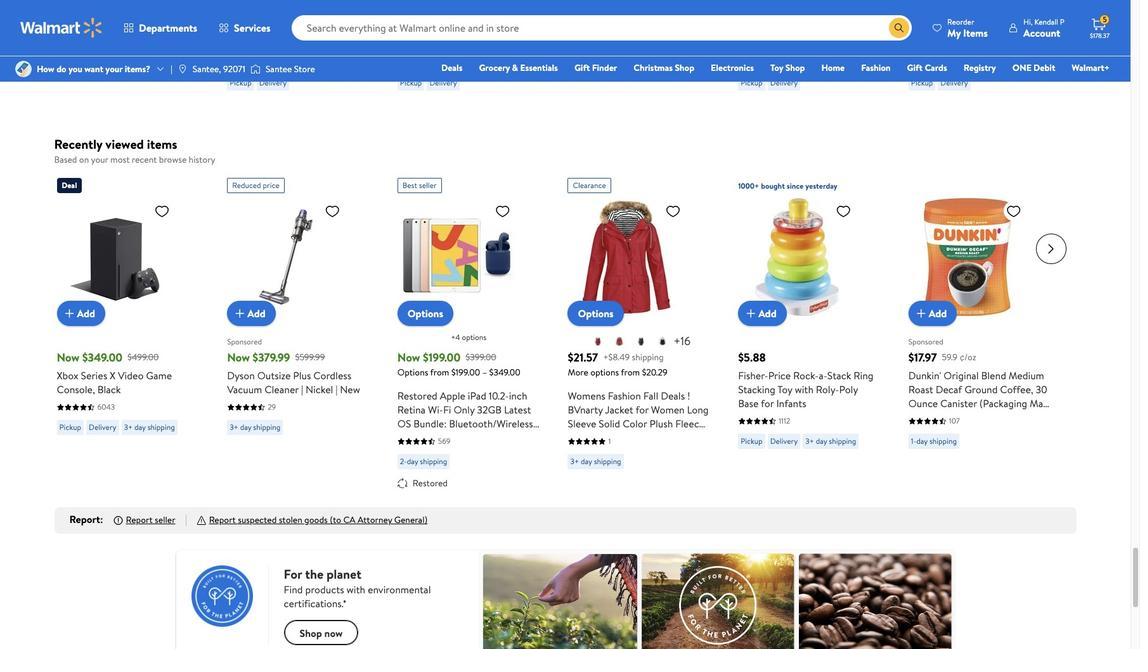 Task type: describe. For each thing, give the bounding box(es) containing it.
zero for tangerine
[[947, 10, 967, 24]]

sponsored for $17.97
[[909, 337, 943, 347]]

0 vertical spatial jacket
[[605, 404, 633, 417]]

debit
[[1034, 62, 1055, 74]]

day down roly-
[[816, 436, 827, 447]]

product group containing now $379.99
[[227, 173, 370, 493]]

3+ day shipping down 29
[[230, 423, 281, 433]]

&
[[512, 62, 518, 74]]

toy shop link
[[765, 61, 811, 75]]

citrus inside tampico citrus punch, orange tangerine lemon juice drink 10 fl oz 15 pack
[[266, 10, 292, 24]]

day left neck
[[581, 457, 592, 468]]

sponsored $17.97 59.9 ¢/oz dunkin' original blend medium roast decaf ground coffee, 30 ounce canister (packaging may vary)
[[909, 337, 1048, 425]]

!
[[687, 390, 690, 404]]

1 horizontal spatial 2-
[[400, 457, 407, 468]]

punch, inside tampico tropical punch, cherry orange pineapple juice drink 10 fl oz 15 pack
[[472, 10, 502, 24]]

(packaging
[[980, 397, 1027, 411]]

stacking
[[738, 383, 775, 397]]

add for $349.00
[[77, 307, 95, 321]]

deals inside womens fashion fall deals ! bvnarty jacket for women long sleeve solid color plush fleece comfy warm long cardigan pocket comfy lounge casual hooded neck shacket jacket fall fashion red xl
[[661, 390, 685, 404]]

1 horizontal spatial comfy
[[601, 445, 630, 459]]

santee,
[[193, 63, 221, 75]]

wi-
[[428, 404, 443, 417]]

roly-
[[816, 383, 839, 397]]

canister
[[940, 397, 977, 411]]

0 vertical spatial 2-day shipping
[[59, 61, 107, 72]]

options link for $21.57
[[568, 301, 624, 327]]

attorney
[[358, 514, 392, 527]]

seller for report seller
[[155, 514, 175, 527]]

$5.88 fisher-price rock-a-stack ring stacking toy with roly-poly base for infants
[[738, 350, 874, 411]]

now for $349.00
[[57, 350, 79, 366]]

tampico for tampico zero sugar mango punch, mango orange tangerine juice drink 64 oz
[[738, 10, 774, 24]]

options for $21.57
[[578, 307, 614, 321]]

add button for now
[[227, 301, 276, 327]]

pack for tangerine
[[251, 38, 271, 52]]

electronics
[[711, 62, 754, 74]]

drink inside tampico zero sugar mango punch, mango orange tangerine juice drink 64 oz
[[738, 38, 762, 52]]

next slide for recently viewed items list image
[[1036, 234, 1066, 265]]

santee
[[266, 63, 292, 75]]

neck
[[606, 459, 628, 473]]

11
[[185, 10, 192, 24]]

 image for santee, 92071
[[177, 64, 188, 74]]

one debit link
[[1007, 61, 1061, 75]]

10 for orange
[[356, 24, 365, 38]]

report for report seller
[[126, 514, 153, 527]]

tampico for tampico citrus punch, orange tangerine lemon juice drink 10 fl oz 15 pack
[[227, 10, 263, 24]]

+16
[[674, 334, 691, 350]]

product group containing tampico zero sugar mango punch, mango orange tangerine juice drink 64 oz
[[738, 0, 891, 96]]

preservatives,
[[57, 66, 117, 80]]

tropical
[[436, 10, 470, 24]]

3+ down vacuum
[[230, 423, 238, 433]]

reorder my items
[[947, 16, 988, 40]]

pickup for tampico zero sugar citrus punch, orange tangerine lemon juice drink 64 oz
[[911, 77, 933, 88]]

$17.97
[[909, 350, 937, 366]]

now $349.00 $499.00 xbox series x video game console, black
[[57, 350, 172, 397]]

lounge
[[633, 445, 665, 459]]

:
[[100, 513, 103, 527]]

now for $199.00
[[397, 350, 420, 366]]

xbox series x video game console, black image
[[57, 199, 175, 317]]

delivery for orange
[[941, 77, 968, 88]]

0 vertical spatial deals
[[441, 62, 463, 74]]

¢/oz
[[960, 351, 976, 364]]

deal
[[62, 180, 77, 191]]

zero for orange
[[777, 10, 797, 24]]

add for now
[[247, 307, 266, 321]]

no
[[173, 38, 187, 52]]

494
[[608, 43, 622, 54]]

electronics link
[[705, 61, 760, 75]]

shacket
[[631, 459, 665, 473]]

0 horizontal spatial fall
[[568, 473, 583, 487]]

oz inside tampico tropical punch, cherry orange pineapple juice drink 10 fl oz 15 pack
[[397, 38, 407, 52]]

series
[[81, 369, 107, 383]]

suspected
[[238, 514, 277, 527]]

restored apple ipad 10.2-inch retina wi-fi only 32gb latest os bundle: bluetooth/wireless airbuds by certified 2 day express (refurbished)
[[397, 390, 533, 459]]

c,
[[161, 38, 171, 52]]

4.3
[[640, 24, 653, 38]]

fleece
[[675, 417, 704, 431]]

15 for tangerine
[[239, 38, 248, 52]]

59.9
[[942, 351, 958, 364]]

by
[[433, 431, 444, 445]]

browse
[[159, 153, 187, 166]]

ounce
[[909, 397, 938, 411]]

oz inside vinut sparkling mango juice, 11 fl oz cans (pack of 24), low in calories, rich in vitamin c, no added sugar, artificial preservatives, flavors, or colors, contains 85% juice
[[57, 24, 67, 38]]

dyson outsize plus cordless vacuum cleaner | nickel | new image
[[227, 199, 345, 317]]

1 vertical spatial long
[[628, 431, 650, 445]]

0 vertical spatial long
[[687, 404, 709, 417]]

delivery down 6043
[[89, 423, 116, 433]]

punch, inside tampico citrus punch, orange tangerine lemon juice drink 10 fl oz 15 pack
[[295, 10, 325, 24]]

only
[[454, 404, 475, 417]]

fl inside vinut sparkling mango juice, 11 fl oz cans (pack of 24), low in calories, rich in vitamin c, no added sugar, artificial preservatives, flavors, or colors, contains 85% juice
[[194, 10, 200, 24]]

blend
[[981, 369, 1006, 383]]

3+ day shipping down roly-
[[805, 436, 856, 447]]

tangerine inside tampico zero sugar citrus punch, orange tangerine lemon juice drink 64 oz
[[944, 24, 987, 38]]

shop for toy shop
[[785, 62, 805, 74]]

for inside $5.88 fisher-price rock-a-stack ring stacking toy with roly-poly base for infants
[[761, 397, 774, 411]]

pickup for tampico zero sugar mango punch, mango orange tangerine juice drink 64 oz
[[741, 77, 763, 88]]

cherry
[[504, 10, 535, 24]]

seller for best seller
[[419, 180, 437, 191]]

orange inside tampico zero sugar citrus punch, orange tangerine lemon juice drink 64 oz
[[909, 24, 942, 38]]

vary)
[[909, 411, 932, 425]]

24),
[[129, 24, 146, 38]]

cans
[[69, 24, 88, 38]]

product group containing vinut sparkling mango juice, 11 fl oz cans (pack of 24), low in calories, rich in vitamin c, no added sugar, artificial preservatives, flavors, or colors, contains 85% juice
[[57, 0, 209, 96]]

+$8.49
[[603, 351, 630, 364]]

juice for fruit
[[591, 24, 613, 38]]

retina
[[397, 404, 426, 417]]

gift for gift finder
[[574, 62, 590, 74]]

poly
[[839, 383, 858, 397]]

oz inside (4 cups) dole wiggles orange fruit juice gels, 4.3 oz
[[656, 24, 666, 38]]

0 horizontal spatial |
[[171, 63, 172, 75]]

sleeve
[[568, 417, 596, 431]]

product group containing tampico citrus punch, orange tangerine lemon juice drink 10 fl oz 15 pack
[[227, 0, 380, 96]]

107
[[949, 416, 960, 427]]

red
[[621, 473, 638, 487]]

tampico zero sugar citrus punch, orange tangerine lemon juice drink 64 oz
[[909, 10, 1056, 52]]

solid
[[599, 417, 620, 431]]

5
[[1103, 14, 1107, 25]]

oz inside tampico citrus punch, orange tangerine lemon juice drink 10 fl oz 15 pack
[[227, 38, 237, 52]]

stack
[[827, 369, 851, 383]]

ground
[[965, 383, 998, 397]]

dunkin' original blend medium roast decaf ground coffee, 30 ounce canister (packaging may vary) image
[[909, 199, 1026, 317]]

yesterday
[[805, 181, 838, 192]]

cleaner
[[265, 383, 299, 397]]

orange inside tampico citrus punch, orange tangerine lemon juice drink 10 fl oz 15 pack
[[327, 10, 360, 24]]

santee, 92071
[[193, 63, 245, 75]]

options for now $199.00
[[408, 307, 443, 321]]

1 horizontal spatial in
[[169, 24, 177, 38]]

my
[[947, 26, 961, 40]]

now inside sponsored now $379.99 $599.99 dyson outsize plus cordless vacuum cleaner | nickel | new
[[227, 350, 250, 366]]

pickup for tampico tropical punch, cherry orange pineapple juice drink 10 fl oz 15 pack
[[400, 77, 422, 88]]

account
[[1023, 26, 1060, 40]]

home link
[[816, 61, 850, 75]]

fisher-
[[738, 369, 768, 383]]

add to favorites list, xbox series x video game console, black image
[[154, 204, 170, 220]]

orange inside (4 cups) dole wiggles orange fruit juice gels, 4.3 oz
[[668, 10, 701, 24]]

drink inside tampico citrus punch, orange tangerine lemon juice drink 10 fl oz 15 pack
[[329, 24, 353, 38]]

hi, kendall p account
[[1023, 16, 1065, 40]]

add to cart image for $17.97
[[914, 307, 929, 322]]

pickup for tampico citrus punch, orange tangerine lemon juice drink 10 fl oz 15 pack
[[230, 77, 252, 88]]

womens fashion fall deals ! bvnarty jacket for women long sleeve solid color plush fleece comfy warm long cardigan pocket comfy lounge casual hooded neck shacket jacket fall fashion red xl
[[568, 390, 709, 487]]

0 vertical spatial $199.00
[[423, 350, 461, 366]]

citrus inside tampico zero sugar citrus punch, orange tangerine lemon juice drink 64 oz
[[997, 10, 1023, 24]]

recent
[[132, 153, 157, 166]]

since
[[787, 181, 804, 192]]

options inside now $199.00 $399.00 options from $199.00 – $349.00
[[397, 367, 428, 379]]

x
[[110, 369, 115, 383]]

fl for tangerine
[[367, 24, 374, 38]]

day down vacuum
[[240, 423, 251, 433]]

color
[[623, 417, 647, 431]]

available in additional 16 variants element
[[674, 334, 691, 350]]

1 vertical spatial $199.00
[[451, 367, 480, 379]]

$21.57 +$8.49 shipping more options from $20.29
[[568, 350, 668, 379]]

orange inside tampico tropical punch, cherry orange pineapple juice drink 10 fl oz 15 pack
[[397, 24, 431, 38]]

cardigan
[[652, 431, 692, 445]]

best seller
[[403, 180, 437, 191]]

delivery for fruit
[[600, 63, 627, 74]]

game
[[146, 369, 172, 383]]

general)
[[394, 514, 428, 527]]

0 vertical spatial fashion
[[861, 62, 891, 74]]

restored apple ipad 10.2-inch retina wi-fi only 32gb latest os bundle: bluetooth/wireless airbuds by certified 2 day express (refurbished) image
[[397, 199, 515, 317]]

3 add to cart image from the left
[[743, 307, 758, 322]]

gift cards link
[[901, 61, 953, 75]]

30
[[1036, 383, 1047, 397]]

 image for santee store
[[250, 63, 261, 75]]

report seller
[[126, 514, 175, 527]]

express
[[397, 445, 431, 459]]

airbuds
[[397, 431, 431, 445]]

add button for $349.00
[[57, 301, 105, 327]]

video
[[118, 369, 144, 383]]

services
[[234, 21, 271, 35]]

juice for lemon
[[304, 24, 327, 38]]

day down video
[[134, 423, 146, 433]]

10 for cherry
[[530, 24, 539, 38]]

product group containing +16
[[568, 173, 710, 493]]

1 horizontal spatial mango
[[738, 24, 768, 38]]

from inside now $199.00 $399.00 options from $199.00 – $349.00
[[430, 367, 449, 379]]

fruit
[[568, 24, 589, 38]]

report for report :
[[69, 513, 100, 527]]

tangerine inside tampico citrus punch, orange tangerine lemon juice drink 10 fl oz 15 pack
[[227, 24, 270, 38]]



Task type: locate. For each thing, give the bounding box(es) containing it.
zero
[[777, 10, 797, 24], [947, 10, 967, 24]]

gift inside 'link'
[[574, 62, 590, 74]]

1 horizontal spatial 64
[[935, 38, 947, 52]]

womens fashion fall deals ! bvnarty jacket for women long sleeve solid color plush fleece comfy warm long cardigan pocket comfy lounge casual hooded neck shacket jacket fall fashion red xl image
[[568, 199, 686, 317]]

shop right christmas
[[675, 62, 694, 74]]

oz inside tampico zero sugar citrus punch, orange tangerine lemon juice drink 64 oz
[[949, 38, 959, 52]]

toy inside $5.88 fisher-price rock-a-stack ring stacking toy with roly-poly base for infants
[[778, 383, 792, 397]]

5 juice from the left
[[1021, 24, 1043, 38]]

32gb
[[477, 404, 502, 417]]

4 punch, from the left
[[1026, 10, 1056, 24]]

0 horizontal spatial zero
[[777, 10, 797, 24]]

1 64 from the left
[[765, 38, 777, 52]]

2 options link from the left
[[568, 301, 624, 327]]

1 horizontal spatial options link
[[568, 301, 624, 327]]

1 vertical spatial fashion
[[608, 390, 641, 404]]

2- down airbuds
[[400, 457, 407, 468]]

85%
[[98, 80, 116, 94]]

delivery down 494 at the top right of the page
[[600, 63, 627, 74]]

2 horizontal spatial report
[[209, 514, 236, 527]]

1 horizontal spatial jacket
[[667, 459, 696, 473]]

1 horizontal spatial fl
[[367, 24, 374, 38]]

1 vertical spatial deals
[[661, 390, 685, 404]]

1 juice from the left
[[304, 24, 327, 38]]

delivery down the 12
[[941, 77, 968, 88]]

pack up 21
[[421, 38, 441, 52]]

0 horizontal spatial sponsored
[[227, 337, 262, 347]]

2 lemon from the left
[[989, 24, 1019, 38]]

walmart+ link
[[1066, 61, 1115, 75]]

zero inside tampico zero sugar citrus punch, orange tangerine lemon juice drink 64 oz
[[947, 10, 967, 24]]

1 horizontal spatial seller
[[419, 180, 437, 191]]

drink inside tampico zero sugar citrus punch, orange tangerine lemon juice drink 64 oz
[[909, 38, 933, 52]]

add up series
[[77, 307, 95, 321]]

juice inside tampico citrus punch, orange tangerine lemon juice drink 10 fl oz 15 pack
[[304, 24, 327, 38]]

lemon right 'services' on the left top of page
[[272, 24, 302, 38]]

tampico up the 92071
[[227, 10, 263, 24]]

0 horizontal spatial  image
[[177, 64, 188, 74]]

options up retina
[[397, 367, 428, 379]]

add to cart image up $5.88
[[743, 307, 758, 322]]

2 horizontal spatial mango
[[826, 10, 857, 24]]

0 horizontal spatial citrus
[[266, 10, 292, 24]]

sponsored up $17.97
[[909, 337, 943, 347]]

tampico right search icon
[[909, 10, 945, 24]]

gift for gift cards
[[907, 62, 923, 74]]

best
[[403, 180, 417, 191]]

for inside womens fashion fall deals ! bvnarty jacket for women long sleeve solid color plush fleece comfy warm long cardigan pocket comfy lounge casual hooded neck shacket jacket fall fashion red xl
[[636, 404, 649, 417]]

mango
[[126, 10, 156, 24], [826, 10, 857, 24], [738, 24, 768, 38]]

options up red long sleeve fall tops a icon
[[578, 307, 614, 321]]

ring
[[854, 369, 874, 383]]

2 sugar from the left
[[970, 10, 994, 24]]

delivery for lemon
[[259, 77, 287, 88]]

$499.00
[[128, 351, 159, 364]]

sugar inside tampico zero sugar citrus punch, orange tangerine lemon juice drink 64 oz
[[970, 10, 994, 24]]

toy right 'electronics'
[[770, 62, 783, 74]]

red long sleeve fall tops a image
[[593, 337, 603, 347]]

tampico inside tampico citrus punch, orange tangerine lemon juice drink 10 fl oz 15 pack
[[227, 10, 263, 24]]

1 vertical spatial 2-day shipping
[[400, 457, 447, 468]]

$20.29
[[642, 367, 668, 379]]

0 horizontal spatial sugar
[[799, 10, 824, 24]]

juice inside (4 cups) dole wiggles orange fruit juice gels, 4.3 oz
[[591, 24, 613, 38]]

jacket up warm
[[605, 404, 633, 417]]

2 horizontal spatial fl
[[541, 24, 547, 38]]

search icon image
[[894, 23, 904, 33]]

3+
[[124, 423, 133, 433], [230, 423, 238, 433], [805, 436, 814, 447], [570, 457, 579, 468]]

2 64 from the left
[[935, 38, 947, 52]]

1-
[[911, 436, 916, 447]]

lemon inside tampico zero sugar citrus punch, orange tangerine lemon juice drink 64 oz
[[989, 24, 1019, 38]]

fi
[[443, 404, 451, 417]]

0 vertical spatial fall
[[643, 390, 658, 404]]

juice left p
[[1021, 24, 1043, 38]]

black long sleeve fall tops a image
[[636, 337, 646, 347]]

0 horizontal spatial options
[[462, 333, 486, 343]]

lemon inside tampico citrus punch, orange tangerine lemon juice drink 10 fl oz 15 pack
[[272, 24, 302, 38]]

 image
[[15, 61, 32, 77]]

add up $5.88
[[758, 307, 777, 321]]

sugar for tangerine
[[970, 10, 994, 24]]

add to favorites list, fisher-price rock-a-stack ring stacking toy with roly-poly base for infants image
[[836, 204, 851, 220]]

deals down pineapple
[[441, 62, 463, 74]]

long right women
[[687, 404, 709, 417]]

1 horizontal spatial citrus
[[997, 10, 1023, 24]]

orange inside tampico zero sugar mango punch, mango orange tangerine juice drink 64 oz
[[771, 24, 804, 38]]

oz left cans
[[57, 24, 67, 38]]

options down +$8.49
[[590, 367, 619, 379]]

1 add button from the left
[[57, 301, 105, 327]]

juice up 494 at the top right of the page
[[591, 24, 613, 38]]

juice inside tampico tropical punch, cherry orange pineapple juice drink 10 fl oz 15 pack
[[478, 24, 501, 38]]

juice up store
[[304, 24, 327, 38]]

(to
[[330, 514, 341, 527]]

now $199.00 $399.00 options from $199.00 – $349.00
[[397, 350, 520, 379]]

with
[[795, 383, 814, 397]]

ipad
[[468, 390, 486, 404]]

vacuum
[[227, 383, 262, 397]]

2 horizontal spatial |
[[336, 383, 338, 397]]

0 vertical spatial your
[[105, 63, 123, 75]]

low
[[149, 24, 166, 38]]

citrus up 18
[[266, 10, 292, 24]]

delivery down toy shop
[[770, 77, 798, 88]]

1 horizontal spatial 15
[[410, 38, 419, 52]]

cordless
[[313, 369, 352, 383]]

options up now $199.00 $399.00 options from $199.00 – $349.00
[[408, 307, 443, 321]]

10 inside tampico tropical punch, cherry orange pineapple juice drink 10 fl oz 15 pack
[[530, 24, 539, 38]]

juice left cherry
[[478, 24, 501, 38]]

delivery for pineapple
[[430, 77, 457, 88]]

add to cart image up dyson
[[232, 307, 247, 322]]

in
[[169, 24, 177, 38], [117, 38, 124, 52]]

grocery & essentials
[[479, 62, 558, 74]]

2 15 from the left
[[410, 38, 419, 52]]

2 gift from the left
[[907, 62, 923, 74]]

report for report suspected stolen goods (to ca attorney general)
[[209, 514, 236, 527]]

tampico up 'electronics' link
[[738, 10, 774, 24]]

punch, left cherry
[[472, 10, 502, 24]]

0 vertical spatial restored
[[397, 390, 437, 404]]

add to favorites list, dunkin' original blend medium roast decaf ground coffee, 30 ounce canister (packaging may vary) image
[[1006, 204, 1021, 220]]

1 horizontal spatial sponsored
[[909, 337, 943, 347]]

2 add to cart image from the left
[[232, 307, 247, 322]]

1 shop from the left
[[675, 62, 694, 74]]

comfy down solid
[[601, 445, 630, 459]]

1 horizontal spatial report
[[126, 514, 153, 527]]

punch, inside tampico zero sugar citrus punch, orange tangerine lemon juice drink 64 oz
[[1026, 10, 1056, 24]]

3+ day shipping
[[124, 423, 175, 433], [230, 423, 281, 433], [805, 436, 856, 447], [570, 457, 621, 468]]

 image
[[250, 63, 261, 75], [177, 64, 188, 74]]

punch, inside tampico zero sugar mango punch, mango orange tangerine juice drink 64 oz
[[859, 10, 889, 24]]

3 tampico from the left
[[738, 10, 774, 24]]

stolen
[[279, 514, 302, 527]]

3 punch, from the left
[[859, 10, 889, 24]]

1 horizontal spatial options
[[590, 367, 619, 379]]

pack inside tampico tropical punch, cherry orange pineapple juice drink 10 fl oz 15 pack
[[421, 38, 441, 52]]

$199.00 down +4
[[423, 350, 461, 366]]

viewed
[[105, 136, 144, 153]]

1 horizontal spatial pack
[[421, 38, 441, 52]]

add for $17.97
[[929, 307, 947, 321]]

options right +4
[[462, 333, 486, 343]]

12
[[949, 57, 956, 68]]

tampico inside tampico zero sugar citrus punch, orange tangerine lemon juice drink 64 oz
[[909, 10, 945, 24]]

mango left clear search field text image
[[826, 10, 857, 24]]

2 horizontal spatial now
[[397, 350, 420, 366]]

0 horizontal spatial in
[[117, 38, 124, 52]]

for right base
[[761, 397, 774, 411]]

fl inside tampico citrus punch, orange tangerine lemon juice drink 10 fl oz 15 pack
[[367, 24, 374, 38]]

64 inside tampico zero sugar citrus punch, orange tangerine lemon juice drink 64 oz
[[935, 38, 947, 52]]

1000+
[[738, 181, 759, 192]]

4 add button from the left
[[909, 301, 957, 327]]

departments button
[[113, 13, 208, 43]]

recently
[[54, 136, 102, 153]]

in right low
[[169, 24, 177, 38]]

day down airbuds
[[407, 457, 418, 468]]

latest
[[504, 404, 531, 417]]

bought
[[761, 181, 785, 192]]

from down +$8.49
[[621, 367, 640, 379]]

store
[[294, 63, 315, 75]]

delivery down santee
[[259, 77, 287, 88]]

1 horizontal spatial fall
[[643, 390, 658, 404]]

oz up the 12
[[949, 38, 959, 52]]

most
[[110, 153, 130, 166]]

long right warm
[[628, 431, 650, 445]]

1 horizontal spatial now
[[227, 350, 250, 366]]

reorder
[[947, 16, 974, 27]]

0 horizontal spatial shop
[[675, 62, 694, 74]]

delivery down deals link
[[430, 77, 457, 88]]

sponsored up $379.99
[[227, 337, 262, 347]]

sponsored inside "sponsored $17.97 59.9 ¢/oz dunkin' original blend medium roast decaf ground coffee, 30 ounce canister (packaging may vary)"
[[909, 337, 943, 347]]

original
[[944, 369, 979, 383]]

now up xbox
[[57, 350, 79, 366]]

sugar up items
[[970, 10, 994, 24]]

zero inside tampico zero sugar mango punch, mango orange tangerine juice drink 64 oz
[[777, 10, 797, 24]]

$5.88
[[738, 350, 766, 366]]

from up apple in the left bottom of the page
[[430, 367, 449, 379]]

jacket
[[605, 404, 633, 417], [667, 459, 696, 473]]

red long sleeve fall tops b image
[[615, 337, 625, 347]]

1 vertical spatial options
[[590, 367, 619, 379]]

15 inside tampico citrus punch, orange tangerine lemon juice drink 10 fl oz 15 pack
[[239, 38, 248, 52]]

on
[[79, 153, 89, 166]]

tampico zero sugar mango punch, mango orange tangerine juice drink 64 oz
[[738, 10, 889, 52]]

1 10 from the left
[[356, 24, 365, 38]]

add button
[[57, 301, 105, 327], [227, 301, 276, 327], [738, 301, 787, 327], [909, 301, 957, 327]]

add up $379.99
[[247, 307, 266, 321]]

2-day shipping
[[59, 61, 107, 72], [400, 457, 447, 468]]

64 for orange
[[935, 38, 947, 52]]

restored for restored apple ipad 10.2-inch retina wi-fi only 32gb latest os bundle: bluetooth/wireless airbuds by certified 2 day express (refurbished)
[[397, 390, 437, 404]]

drink inside tampico tropical punch, cherry orange pineapple juice drink 10 fl oz 15 pack
[[503, 24, 527, 38]]

1 pack from the left
[[251, 38, 271, 52]]

want
[[84, 63, 103, 75]]

price
[[768, 369, 791, 383]]

citrus left hi,
[[997, 10, 1023, 24]]

pickup
[[570, 63, 592, 74], [230, 77, 252, 88], [400, 77, 422, 88], [741, 77, 763, 88], [911, 77, 933, 88], [59, 423, 81, 433], [741, 436, 763, 447]]

1 tampico from the left
[[227, 10, 263, 24]]

shop left home link
[[785, 62, 805, 74]]

+4
[[451, 333, 460, 343]]

1 horizontal spatial $349.00
[[489, 367, 520, 379]]

tampico inside tampico zero sugar mango punch, mango orange tangerine juice drink 64 oz
[[738, 10, 774, 24]]

oz left pineapple
[[397, 38, 407, 52]]

3 juice from the left
[[591, 24, 613, 38]]

product group containing tampico tropical punch, cherry orange pineapple juice drink 10 fl oz 15 pack
[[397, 0, 550, 96]]

1 15 from the left
[[239, 38, 248, 52]]

fall down $20.29
[[643, 390, 658, 404]]

now up dyson
[[227, 350, 250, 366]]

add to cart image up $17.97
[[914, 307, 929, 322]]

warm
[[600, 431, 626, 445]]

0 horizontal spatial fl
[[194, 10, 200, 24]]

3+ down video
[[124, 423, 133, 433]]

sponsored for now
[[227, 337, 262, 347]]

$349.00 inside the now $349.00 $499.00 xbox series x video game console, black
[[82, 350, 122, 366]]

delivery for mango
[[770, 77, 798, 88]]

4 add from the left
[[929, 307, 947, 321]]

add to cart image
[[62, 307, 77, 322], [232, 307, 247, 322], [743, 307, 758, 322], [914, 307, 929, 322]]

1 vertical spatial $349.00
[[489, 367, 520, 379]]

1 horizontal spatial for
[[761, 397, 774, 411]]

2 add from the left
[[247, 307, 266, 321]]

deals left !
[[661, 390, 685, 404]]

0 horizontal spatial comfy
[[568, 431, 598, 445]]

base
[[738, 397, 759, 411]]

(4
[[568, 10, 577, 24]]

home
[[821, 62, 845, 74]]

1 horizontal spatial deals
[[661, 390, 685, 404]]

1 horizontal spatial |
[[301, 383, 303, 397]]

3+ down the sleeve
[[570, 457, 579, 468]]

cups)
[[580, 10, 605, 24]]

$349.00 up series
[[82, 350, 122, 366]]

calories,
[[57, 38, 95, 52]]

0 horizontal spatial 2-day shipping
[[59, 61, 107, 72]]

oz right 4.3
[[656, 24, 666, 38]]

options link up red long sleeve fall tops a icon
[[568, 301, 624, 327]]

price
[[263, 180, 279, 191]]

pickup for (4 cups) dole wiggles orange fruit juice gels, 4.3 oz
[[570, 63, 592, 74]]

64 inside tampico zero sugar mango punch, mango orange tangerine juice drink 64 oz
[[765, 38, 777, 52]]

juice inside tampico zero sugar mango punch, mango orange tangerine juice drink 64 oz
[[851, 24, 874, 38]]

1 vertical spatial your
[[91, 153, 108, 166]]

p
[[1060, 16, 1065, 27]]

15 for orange
[[410, 38, 419, 52]]

1 horizontal spatial tangerine
[[806, 24, 849, 38]]

ca
[[343, 514, 355, 527]]

zero up 14
[[777, 10, 797, 24]]

add to favorites list, womens fashion fall deals ! bvnarty jacket for women long sleeve solid color plush fleece comfy warm long cardigan pocket comfy lounge casual hooded neck shacket jacket fall fashion red xl image
[[665, 204, 681, 220]]

0 horizontal spatial 10
[[356, 24, 365, 38]]

fl inside tampico tropical punch, cherry orange pineapple juice drink 10 fl oz 15 pack
[[541, 24, 547, 38]]

based
[[54, 153, 77, 166]]

restored down express
[[413, 478, 448, 490]]

64
[[765, 38, 777, 52], [935, 38, 947, 52]]

3 add from the left
[[758, 307, 777, 321]]

1 vertical spatial seller
[[155, 514, 175, 527]]

2 add button from the left
[[227, 301, 276, 327]]

tangerine inside tampico zero sugar mango punch, mango orange tangerine juice drink 64 oz
[[806, 24, 849, 38]]

15 left pineapple
[[410, 38, 419, 52]]

christmas
[[634, 62, 673, 74]]

product group containing (4 cups) dole wiggles orange fruit juice gels, 4.3 oz
[[568, 0, 720, 96]]

0 horizontal spatial from
[[430, 367, 449, 379]]

fashion down clear search field text image
[[861, 62, 891, 74]]

apple
[[440, 390, 465, 404]]

0 horizontal spatial pack
[[251, 38, 271, 52]]

shipping
[[79, 61, 107, 72], [632, 351, 664, 364], [148, 423, 175, 433], [253, 423, 281, 433], [829, 436, 856, 447], [930, 436, 957, 447], [420, 457, 447, 468], [594, 457, 621, 468]]

navy image
[[658, 337, 668, 347]]

day up contains
[[66, 61, 77, 72]]

1 horizontal spatial gift
[[907, 62, 923, 74]]

juice inside tampico zero sugar citrus punch, orange tangerine lemon juice drink 64 oz
[[1021, 24, 1043, 38]]

product group containing now $199.00
[[397, 173, 540, 493]]

2 citrus from the left
[[997, 10, 1023, 24]]

product group containing tampico zero sugar citrus punch, orange tangerine lemon juice drink 64 oz
[[909, 0, 1061, 96]]

64 left my
[[935, 38, 947, 52]]

1 zero from the left
[[777, 10, 797, 24]]

sponsored inside sponsored now $379.99 $599.99 dyson outsize plus cordless vacuum cleaner | nickel | new
[[227, 337, 262, 347]]

1 sponsored from the left
[[227, 337, 262, 347]]

xl
[[640, 473, 651, 487]]

4 juice from the left
[[851, 24, 874, 38]]

0 horizontal spatial 2-
[[59, 61, 66, 72]]

product group containing now $349.00
[[57, 173, 199, 493]]

1 vertical spatial restored
[[413, 478, 448, 490]]

1 horizontal spatial from
[[621, 367, 640, 379]]

sugar inside tampico zero sugar mango punch, mango orange tangerine juice drink 64 oz
[[799, 10, 824, 24]]

drink
[[329, 24, 353, 38], [503, 24, 527, 38], [738, 38, 762, 52], [909, 38, 933, 52]]

bvnarty
[[568, 404, 603, 417]]

1 now from the left
[[57, 350, 79, 366]]

sugar up the home
[[799, 10, 824, 24]]

sugar for orange
[[799, 10, 824, 24]]

10 inside tampico citrus punch, orange tangerine lemon juice drink 10 fl oz 15 pack
[[356, 24, 365, 38]]

colors,
[[166, 66, 195, 80]]

fall down pocket
[[568, 473, 583, 487]]

0 vertical spatial $349.00
[[82, 350, 122, 366]]

1 vertical spatial fall
[[568, 473, 583, 487]]

options link for now $199.00
[[397, 301, 453, 327]]

0 vertical spatial seller
[[419, 180, 437, 191]]

0 horizontal spatial long
[[628, 431, 650, 445]]

add to favorites list, restored apple ipad 10.2-inch retina wi-fi only 32gb latest os bundle: bluetooth/wireless airbuds by certified 2 day express (refurbished) image
[[495, 204, 510, 220]]

1 citrus from the left
[[266, 10, 292, 24]]

0 horizontal spatial 64
[[765, 38, 777, 52]]

| left nickel
[[301, 383, 303, 397]]

29
[[268, 402, 276, 413]]

3+ down infants at right
[[805, 436, 814, 447]]

tampico tropical punch, cherry orange pineapple juice drink 10 fl oz 15 pack
[[397, 10, 547, 52]]

mango up the vitamin
[[126, 10, 156, 24]]

add to favorites list, dyson outsize plus cordless vacuum cleaner | nickel | new image
[[325, 204, 340, 220]]

2 shop from the left
[[785, 62, 805, 74]]

jacket down cardigan
[[667, 459, 696, 473]]

2 now from the left
[[227, 350, 250, 366]]

shop for christmas shop
[[675, 62, 694, 74]]

5 $178.37
[[1090, 14, 1110, 40]]

Walmart Site-Wide search field
[[291, 15, 912, 41]]

product group containing $5.88
[[738, 173, 881, 493]]

product group
[[57, 0, 209, 96], [227, 0, 380, 96], [397, 0, 550, 96], [568, 0, 720, 96], [738, 0, 891, 96], [909, 0, 1061, 96], [57, 173, 199, 493], [227, 173, 370, 493], [397, 173, 540, 493], [568, 173, 710, 493], [738, 173, 881, 493], [909, 173, 1051, 493]]

2 tampico from the left
[[397, 10, 434, 24]]

15 inside tampico tropical punch, cherry orange pineapple juice drink 10 fl oz 15 pack
[[410, 38, 419, 52]]

2 sponsored from the left
[[909, 337, 943, 347]]

1 horizontal spatial 2-day shipping
[[400, 457, 447, 468]]

dunkin'
[[909, 369, 941, 383]]

2 pack from the left
[[421, 38, 441, 52]]

3 add button from the left
[[738, 301, 787, 327]]

15 down 'services' on the left top of page
[[239, 38, 248, 52]]

add up 59.9
[[929, 307, 947, 321]]

2 punch, from the left
[[472, 10, 502, 24]]

nickel
[[306, 383, 333, 397]]

1 horizontal spatial sugar
[[970, 10, 994, 24]]

mango up 'electronics' link
[[738, 24, 768, 38]]

do
[[57, 63, 66, 75]]

2 juice from the left
[[478, 24, 501, 38]]

now inside now $199.00 $399.00 options from $199.00 – $349.00
[[397, 350, 420, 366]]

zero up my
[[947, 10, 967, 24]]

gels,
[[616, 24, 637, 38]]

in right rich
[[117, 38, 124, 52]]

0 horizontal spatial mango
[[126, 10, 156, 24]]

add button for $17.97
[[909, 301, 957, 327]]

tampico left tropical
[[397, 10, 434, 24]]

$199.00 left the –
[[451, 367, 480, 379]]

kendall
[[1034, 16, 1058, 27]]

cards
[[925, 62, 947, 74]]

1 tangerine from the left
[[227, 24, 270, 38]]

0 horizontal spatial tangerine
[[227, 24, 270, 38]]

day down vary)
[[916, 436, 928, 447]]

1 horizontal spatial long
[[687, 404, 709, 417]]

 image right 'or'
[[177, 64, 188, 74]]

delivery down 1112
[[770, 436, 798, 447]]

restored for restored
[[413, 478, 448, 490]]

1 horizontal spatial lemon
[[989, 24, 1019, 38]]

1 horizontal spatial  image
[[250, 63, 261, 75]]

clear search field text image
[[874, 23, 884, 33]]

0 horizontal spatial seller
[[155, 514, 175, 527]]

fisher-price rock-a-stack ring stacking toy with roly-poly base for infants image
[[738, 199, 856, 317]]

3 now from the left
[[397, 350, 420, 366]]

add to cart image for $349.00
[[62, 307, 77, 322]]

2 10 from the left
[[530, 24, 539, 38]]

deals
[[441, 62, 463, 74], [661, 390, 685, 404]]

2 from from the left
[[621, 367, 640, 379]]

mango inside vinut sparkling mango juice, 11 fl oz cans (pack of 24), low in calories, rich in vitamin c, no added sugar, artificial preservatives, flavors, or colors, contains 85% juice
[[126, 10, 156, 24]]

juice for pineapple
[[478, 24, 501, 38]]

from inside $21.57 +$8.49 shipping more options from $20.29
[[621, 367, 640, 379]]

0 horizontal spatial $349.00
[[82, 350, 122, 366]]

options link up +4
[[397, 301, 453, 327]]

1 horizontal spatial shop
[[785, 62, 805, 74]]

fl for orange
[[541, 24, 547, 38]]

fl
[[194, 10, 200, 24], [367, 24, 374, 38], [541, 24, 547, 38]]

0 horizontal spatial deals
[[441, 62, 463, 74]]

oz up 14
[[779, 38, 789, 52]]

your inside recently viewed items based on your most recent browse history
[[91, 153, 108, 166]]

1 vertical spatial jacket
[[667, 459, 696, 473]]

oz inside tampico zero sugar mango punch, mango orange tangerine juice drink 64 oz
[[779, 38, 789, 52]]

pack inside tampico citrus punch, orange tangerine lemon juice drink 10 fl oz 15 pack
[[251, 38, 271, 52]]

0 horizontal spatial options link
[[397, 301, 453, 327]]

$349.00 inside now $199.00 $399.00 options from $199.00 – $349.00
[[489, 367, 520, 379]]

1 add to cart image from the left
[[62, 307, 77, 322]]

pack down 'services' on the left top of page
[[251, 38, 271, 52]]

pack for orange
[[421, 38, 441, 52]]

1 add from the left
[[77, 307, 95, 321]]

2 zero from the left
[[947, 10, 967, 24]]

1 from from the left
[[430, 367, 449, 379]]

your up 85%
[[105, 63, 123, 75]]

1112
[[779, 416, 790, 427]]

bluetooth/wireless
[[449, 417, 533, 431]]

now up retina
[[397, 350, 420, 366]]

Search search field
[[291, 15, 912, 41]]

1 options link from the left
[[397, 301, 453, 327]]

options inside $21.57 +$8.49 shipping more options from $20.29
[[590, 367, 619, 379]]

1 gift from the left
[[574, 62, 590, 74]]

1 vertical spatial 2-
[[400, 457, 407, 468]]

0 horizontal spatial 15
[[239, 38, 248, 52]]

1 horizontal spatial 10
[[530, 24, 539, 38]]

punch, up account
[[1026, 10, 1056, 24]]

| left new
[[336, 383, 338, 397]]

punch, left search icon
[[859, 10, 889, 24]]

how do you want your items?
[[37, 63, 150, 75]]

items
[[963, 26, 988, 40]]

| right 'or'
[[171, 63, 172, 75]]

tampico inside tampico tropical punch, cherry orange pineapple juice drink 10 fl oz 15 pack
[[397, 10, 434, 24]]

restored inside restored apple ipad 10.2-inch retina wi-fi only 32gb latest os bundle: bluetooth/wireless airbuds by certified 2 day express (refurbished)
[[397, 390, 437, 404]]

decaf
[[936, 383, 962, 397]]

2 tangerine from the left
[[806, 24, 849, 38]]

2 vertical spatial fashion
[[585, 473, 618, 487]]

items
[[147, 136, 177, 153]]

sponsored
[[227, 337, 262, 347], [909, 337, 943, 347]]

product group containing $17.97
[[909, 173, 1051, 493]]

0 vertical spatial options
[[462, 333, 486, 343]]

0 vertical spatial toy
[[770, 62, 783, 74]]

1 sugar from the left
[[799, 10, 824, 24]]

3+ day shipping down game
[[124, 423, 175, 433]]

0 vertical spatial 2-
[[59, 61, 66, 72]]

gift left finder at the top right of the page
[[574, 62, 590, 74]]

2 horizontal spatial tangerine
[[944, 24, 987, 38]]

lemon left hi,
[[989, 24, 1019, 38]]

0 horizontal spatial lemon
[[272, 24, 302, 38]]

1 horizontal spatial zero
[[947, 10, 967, 24]]

1 vertical spatial toy
[[778, 383, 792, 397]]

grocery & essentials link
[[473, 61, 564, 75]]

0 horizontal spatial gift
[[574, 62, 590, 74]]

christmas shop link
[[628, 61, 700, 75]]

1 punch, from the left
[[295, 10, 325, 24]]

0 horizontal spatial now
[[57, 350, 79, 366]]

now inside the now $349.00 $499.00 xbox series x video game console, black
[[57, 350, 79, 366]]

0 horizontal spatial for
[[636, 404, 649, 417]]

add to cart image for now
[[232, 307, 247, 322]]

tampico for tampico zero sugar citrus punch, orange tangerine lemon juice drink 64 oz
[[909, 10, 945, 24]]

0 horizontal spatial jacket
[[605, 404, 633, 417]]

shipping inside $21.57 +$8.49 shipping more options from $20.29
[[632, 351, 664, 364]]

delivery
[[600, 63, 627, 74], [259, 77, 287, 88], [430, 77, 457, 88], [770, 77, 798, 88], [941, 77, 968, 88], [89, 423, 116, 433], [770, 436, 798, 447]]

3+ day shipping down "1"
[[570, 457, 621, 468]]

punch, up store
[[295, 10, 325, 24]]

4 tampico from the left
[[909, 10, 945, 24]]

64 for mango
[[765, 38, 777, 52]]

0 horizontal spatial report
[[69, 513, 100, 527]]

vinut sparkling mango juice, 11 fl oz cans (pack of 24), low in calories, rich in vitamin c, no added sugar, artificial preservatives, flavors, or colors, contains 85% juice
[[57, 10, 200, 94]]

(4 cups) dole wiggles orange fruit juice gels, 4.3 oz
[[568, 10, 701, 38]]

tampico for tampico tropical punch, cherry orange pineapple juice drink 10 fl oz 15 pack
[[397, 10, 434, 24]]

walmart image
[[20, 18, 103, 38]]

4 add to cart image from the left
[[914, 307, 929, 322]]

3 tangerine from the left
[[944, 24, 987, 38]]

 image left 18
[[250, 63, 261, 75]]

1 lemon from the left
[[272, 24, 302, 38]]



Task type: vqa. For each thing, say whether or not it's contained in the screenshot.
By on the left bottom
yes



